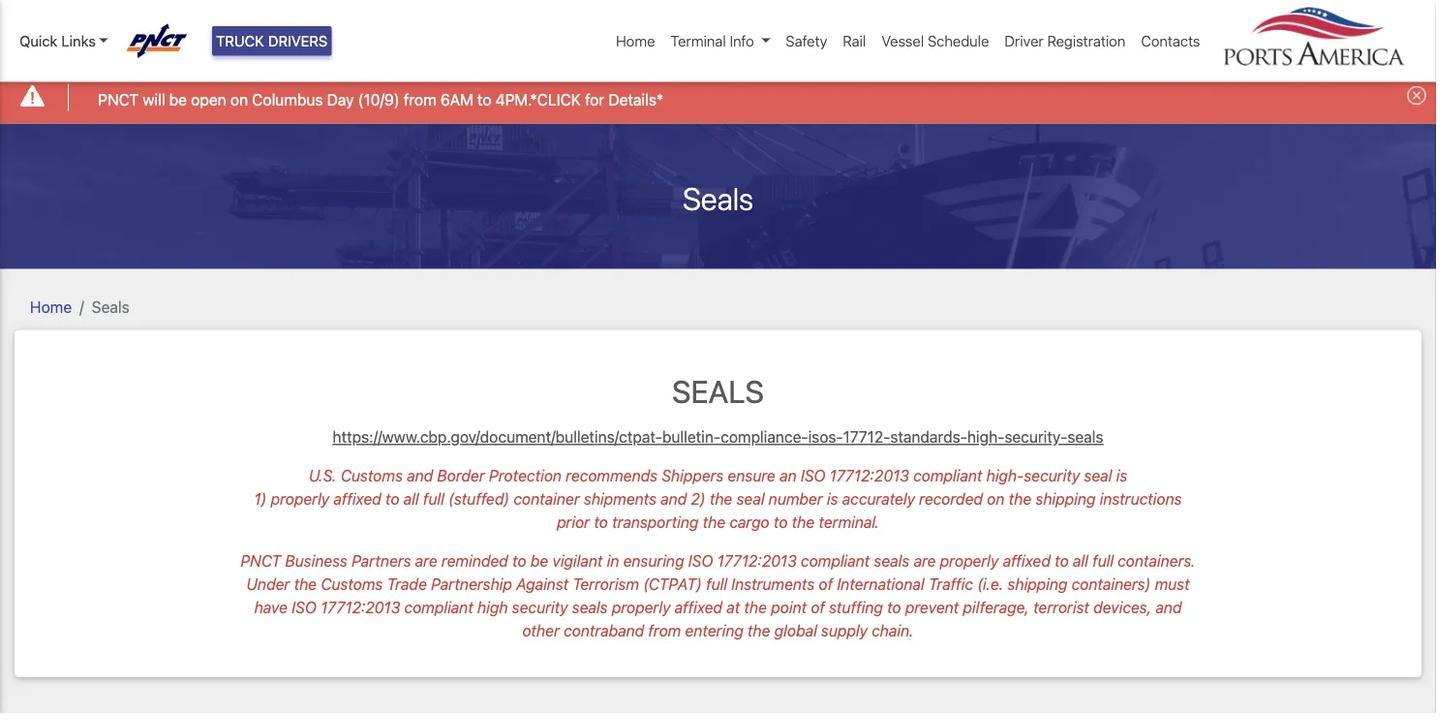 Task type: vqa. For each thing, say whether or not it's contained in the screenshot.
Found:
no



Task type: describe. For each thing, give the bounding box(es) containing it.
u.s.
[[309, 466, 337, 485]]

driver registration link
[[997, 22, 1134, 60]]

vigilant
[[553, 552, 603, 570]]

1)
[[254, 490, 267, 508]]

(i.e.
[[978, 575, 1004, 593]]

to up chain.
[[888, 598, 902, 617]]

1 horizontal spatial home
[[616, 32, 655, 49]]

the down 2)
[[703, 513, 726, 531]]

0 vertical spatial high-
[[968, 428, 1005, 446]]

international
[[837, 575, 925, 593]]

customs inside pnct business partners are reminded to be vigilant in ensuring iso 17712:2013 compliant seals are properly affixed to all full containers. under the customs trade partnership against terrorism (ctpat) full instruments of international traffic (i.e. shipping containers)              must have iso 17712:2013 compliant high security seals properly affixed at the point of stuffing to prevent pilferage, terrorist devices,              and other contraband from entering the global supply chain.
[[321, 575, 383, 593]]

drivers
[[268, 32, 328, 49]]

supply
[[822, 621, 868, 640]]

cargo
[[730, 513, 770, 531]]

vessel
[[882, 32, 924, 49]]

details*
[[609, 90, 664, 109]]

chain.
[[872, 621, 914, 640]]

0 vertical spatial seals
[[1068, 428, 1104, 446]]

the down security-
[[1009, 490, 1032, 508]]

u.s. customs and border protection recommends shippers ensure an iso 17712:2013 compliant high-security seal is 1) properly affixed to all full (stuffed) container shipments and 2) the seal number is accurately recorded on the shipping instructions prior to transporting the cargo to the terminal.
[[254, 466, 1183, 531]]

transporting
[[612, 513, 699, 531]]

17712-
[[844, 428, 891, 446]]

0 horizontal spatial seal
[[737, 490, 765, 508]]

instruments
[[732, 575, 815, 593]]

to right prior
[[594, 513, 608, 531]]

containers)
[[1072, 575, 1151, 593]]

full inside u.s. customs and border protection recommends shippers ensure an iso 17712:2013 compliant high-security seal is 1) properly affixed to all full (stuffed) container shipments and 2) the seal number is accurately recorded on the shipping instructions prior to transporting the cargo to the terminal.
[[423, 490, 444, 508]]

global
[[775, 621, 817, 640]]

accurately
[[843, 490, 916, 508]]

schedule
[[928, 32, 990, 49]]

number
[[769, 490, 823, 508]]

pnct for pnct business partners are reminded to be vigilant in ensuring iso 17712:2013 compliant seals are properly affixed to all full containers. under the customs trade partnership against terrorism (ctpat) full instruments of international traffic (i.e. shipping containers)              must have iso 17712:2013 compliant high security seals properly affixed at the point of stuffing to prevent pilferage, terrorist devices,              and other contraband from entering the global supply chain.
[[241, 552, 281, 570]]

point
[[771, 598, 807, 617]]

0 vertical spatial and
[[407, 466, 433, 485]]

the right at
[[744, 598, 767, 617]]

1 vertical spatial home link
[[30, 298, 72, 316]]

recorded
[[920, 490, 983, 508]]

on inside alert
[[230, 90, 248, 109]]

contraband
[[564, 621, 644, 640]]

(ctpat)
[[644, 575, 702, 593]]

quick links link
[[19, 30, 108, 52]]

high- inside u.s. customs and border protection recommends shippers ensure an iso 17712:2013 compliant high-security seal is 1) properly affixed to all full (stuffed) container shipments and 2) the seal number is accurately recorded on the shipping instructions prior to transporting the cargo to the terminal.
[[987, 466, 1024, 485]]

other
[[523, 621, 560, 640]]

truck drivers
[[216, 32, 328, 49]]

0 vertical spatial seals
[[683, 180, 754, 217]]

stuffing
[[829, 598, 883, 617]]

terrorism
[[573, 575, 639, 593]]

pnct will be open on columbus day (10/9) from 6am to 4pm.*click for details* alert
[[0, 71, 1437, 124]]

in
[[607, 552, 619, 570]]

have
[[254, 598, 288, 617]]

registration
[[1048, 32, 1126, 49]]

will
[[143, 90, 165, 109]]

devices,
[[1094, 598, 1152, 617]]

2 vertical spatial properly
[[612, 598, 671, 617]]

1 vertical spatial is
[[827, 490, 839, 508]]

1 horizontal spatial 17712:2013
[[717, 552, 797, 570]]

partners
[[352, 552, 411, 570]]

terrorist
[[1034, 598, 1090, 617]]

ensure
[[728, 466, 776, 485]]

truck
[[216, 32, 264, 49]]

prior
[[557, 513, 590, 531]]

2 vertical spatial full
[[706, 575, 728, 593]]

pilferage,
[[963, 598, 1030, 617]]

safety
[[786, 32, 828, 49]]

contacts link
[[1134, 22, 1209, 60]]

pnct will be open on columbus day (10/9) from 6am to 4pm.*click for details*
[[98, 90, 664, 109]]

terminal
[[671, 32, 726, 49]]

2 horizontal spatial affixed
[[1003, 552, 1051, 570]]

1 horizontal spatial is
[[1117, 466, 1128, 485]]

bulletin-
[[663, 428, 721, 446]]

high
[[478, 598, 508, 617]]

at
[[727, 598, 740, 617]]

close image
[[1408, 86, 1427, 105]]

2 vertical spatial affixed
[[675, 598, 723, 617]]

containers.
[[1118, 552, 1196, 570]]

from inside pnct business partners are reminded to be vigilant in ensuring iso 17712:2013 compliant seals are properly affixed to all full containers. under the customs trade partnership against terrorism (ctpat) full instruments of international traffic (i.e. shipping containers)              must have iso 17712:2013 compliant high security seals properly affixed at the point of stuffing to prevent pilferage, terrorist devices,              and other contraband from entering the global supply chain.
[[649, 621, 681, 640]]

safety link
[[778, 22, 835, 60]]

iso inside u.s. customs and border protection recommends shippers ensure an iso 17712:2013 compliant high-security seal is 1) properly affixed to all full (stuffed) container shipments and 2) the seal number is accurately recorded on the shipping instructions prior to transporting the cargo to the terminal.
[[801, 466, 826, 485]]

4pm.*click
[[496, 90, 581, 109]]

partnership
[[431, 575, 512, 593]]

info
[[730, 32, 754, 49]]

contacts
[[1142, 32, 1201, 49]]

https://www.cbp.gov/document/bulletins/ctpat-
[[333, 428, 663, 446]]

compliant inside u.s. customs and border protection recommends shippers ensure an iso 17712:2013 compliant high-security seal is 1) properly affixed to all full (stuffed) container shipments and 2) the seal number is accurately recorded on the shipping instructions prior to transporting the cargo to the terminal.
[[914, 466, 983, 485]]

instructions
[[1100, 490, 1183, 508]]

driver registration
[[1005, 32, 1126, 49]]

pnct business partners are reminded to be vigilant in ensuring iso 17712:2013 compliant seals are properly affixed to all full containers. under the customs trade partnership against terrorism (ctpat) full instruments of international traffic (i.e. shipping containers)              must have iso 17712:2013 compliant high security seals properly affixed at the point of stuffing to prevent pilferage, terrorist devices,              and other contraband from entering the global supply chain.
[[241, 552, 1196, 640]]

day
[[327, 90, 354, 109]]

the right 2)
[[710, 490, 733, 508]]



Task type: locate. For each thing, give the bounding box(es) containing it.
to down number
[[774, 513, 788, 531]]

1 vertical spatial affixed
[[1003, 552, 1051, 570]]

an
[[780, 466, 797, 485]]

and inside pnct business partners are reminded to be vigilant in ensuring iso 17712:2013 compliant seals are properly affixed to all full containers. under the customs trade partnership against terrorism (ctpat) full instruments of international traffic (i.e. shipping containers)              must have iso 17712:2013 compliant high security seals properly affixed at the point of stuffing to prevent pilferage, terrorist devices,              and other contraband from entering the global supply chain.
[[1156, 598, 1182, 617]]

2 horizontal spatial compliant
[[914, 466, 983, 485]]

under
[[246, 575, 290, 593]]

2 are from the left
[[914, 552, 936, 570]]

shipping inside pnct business partners are reminded to be vigilant in ensuring iso 17712:2013 compliant seals are properly affixed to all full containers. under the customs trade partnership against terrorism (ctpat) full instruments of international traffic (i.e. shipping containers)              must have iso 17712:2013 compliant high security seals properly affixed at the point of stuffing to prevent pilferage, terrorist devices,              and other contraband from entering the global supply chain.
[[1008, 575, 1068, 593]]

of up stuffing
[[819, 575, 833, 593]]

pnct will be open on columbus day (10/9) from 6am to 4pm.*click for details* link
[[98, 88, 664, 111]]

2)
[[691, 490, 706, 508]]

pnct inside pnct business partners are reminded to be vigilant in ensuring iso 17712:2013 compliant seals are properly affixed to all full containers. under the customs trade partnership against terrorism (ctpat) full instruments of international traffic (i.e. shipping containers)              must have iso 17712:2013 compliant high security seals properly affixed at the point of stuffing to prevent pilferage, terrorist devices,              and other contraband from entering the global supply chain.
[[241, 552, 281, 570]]

0 horizontal spatial affixed
[[334, 490, 381, 508]]

isos-
[[809, 428, 844, 446]]

container
[[514, 490, 580, 508]]

properly inside u.s. customs and border protection recommends shippers ensure an iso 17712:2013 compliant high-security seal is 1) properly affixed to all full (stuffed) container shipments and 2) the seal number is accurately recorded on the shipping instructions prior to transporting the cargo to the terminal.
[[271, 490, 330, 508]]

iso right have
[[292, 598, 317, 617]]

of right point at the bottom right of page
[[811, 598, 825, 617]]

1 vertical spatial home
[[30, 298, 72, 316]]

terminal info
[[671, 32, 754, 49]]

1 horizontal spatial iso
[[689, 552, 713, 570]]

and left 2)
[[661, 490, 687, 508]]

0 vertical spatial pnct
[[98, 90, 139, 109]]

1 vertical spatial full
[[1093, 552, 1114, 570]]

shipments
[[584, 490, 657, 508]]

full up "containers)"
[[1093, 552, 1114, 570]]

rail
[[843, 32, 866, 49]]

0 horizontal spatial security
[[512, 598, 568, 617]]

1 vertical spatial shipping
[[1008, 575, 1068, 593]]

the
[[710, 490, 733, 508], [1009, 490, 1032, 508], [703, 513, 726, 531], [792, 513, 815, 531], [294, 575, 317, 593], [744, 598, 767, 617], [748, 621, 771, 640]]

1 horizontal spatial be
[[531, 552, 549, 570]]

0 vertical spatial security
[[1024, 466, 1080, 485]]

2 horizontal spatial seals
[[1068, 428, 1104, 446]]

17712:2013 up the instruments
[[717, 552, 797, 570]]

protection
[[489, 466, 562, 485]]

must
[[1155, 575, 1190, 593]]

customs right 'u.s.'
[[341, 466, 403, 485]]

0 horizontal spatial home link
[[30, 298, 72, 316]]

security up other
[[512, 598, 568, 617]]

to up against
[[513, 552, 527, 570]]

affixed up entering
[[675, 598, 723, 617]]

0 vertical spatial full
[[423, 490, 444, 508]]

be inside pnct will be open on columbus day (10/9) from 6am to 4pm.*click for details* link
[[169, 90, 187, 109]]

security-
[[1005, 428, 1068, 446]]

and down must
[[1156, 598, 1182, 617]]

0 vertical spatial on
[[230, 90, 248, 109]]

2 vertical spatial and
[[1156, 598, 1182, 617]]

pnct up the under
[[241, 552, 281, 570]]

17712:2013
[[830, 466, 910, 485], [717, 552, 797, 570], [321, 598, 400, 617]]

0 vertical spatial seal
[[1084, 466, 1113, 485]]

2 vertical spatial compliant
[[405, 598, 474, 617]]

seals up contraband at the bottom left of page
[[572, 598, 608, 617]]

1 vertical spatial and
[[661, 490, 687, 508]]

ensuring
[[624, 552, 684, 570]]

seals
[[683, 180, 754, 217], [92, 298, 130, 316], [672, 373, 764, 409]]

0 horizontal spatial from
[[404, 90, 437, 109]]

driver
[[1005, 32, 1044, 49]]

from left 6am
[[404, 90, 437, 109]]

shipping for containers)
[[1008, 575, 1068, 593]]

affixed inside u.s. customs and border protection recommends shippers ensure an iso 17712:2013 compliant high-security seal is 1) properly affixed to all full (stuffed) container shipments and 2) the seal number is accurately recorded on the shipping instructions prior to transporting the cargo to the terminal.
[[334, 490, 381, 508]]

1 horizontal spatial seals
[[874, 552, 910, 570]]

1 horizontal spatial full
[[706, 575, 728, 593]]

iso
[[801, 466, 826, 485], [689, 552, 713, 570], [292, 598, 317, 617]]

1 vertical spatial pnct
[[241, 552, 281, 570]]

0 vertical spatial from
[[404, 90, 437, 109]]

home
[[616, 32, 655, 49], [30, 298, 72, 316]]

all
[[404, 490, 419, 508], [1073, 552, 1089, 570]]

1 vertical spatial properly
[[941, 552, 999, 570]]

1 are from the left
[[415, 552, 438, 570]]

0 horizontal spatial is
[[827, 490, 839, 508]]

security inside u.s. customs and border protection recommends shippers ensure an iso 17712:2013 compliant high-security seal is 1) properly affixed to all full (stuffed) container shipments and 2) the seal number is accurately recorded on the shipping instructions prior to transporting the cargo to the terminal.
[[1024, 466, 1080, 485]]

2 horizontal spatial full
[[1093, 552, 1114, 570]]

entering
[[685, 621, 744, 640]]

seal up instructions
[[1084, 466, 1113, 485]]

to right 6am
[[478, 90, 492, 109]]

columbus
[[252, 90, 323, 109]]

2 vertical spatial 17712:2013
[[321, 598, 400, 617]]

seals up the international
[[874, 552, 910, 570]]

1 vertical spatial all
[[1073, 552, 1089, 570]]

trade
[[387, 575, 427, 593]]

high- up recorded
[[968, 428, 1005, 446]]

seals
[[1068, 428, 1104, 446], [874, 552, 910, 570], [572, 598, 608, 617]]

1 vertical spatial high-
[[987, 466, 1024, 485]]

all inside u.s. customs and border protection recommends shippers ensure an iso 17712:2013 compliant high-security seal is 1) properly affixed to all full (stuffed) container shipments and 2) the seal number is accurately recorded on the shipping instructions prior to transporting the cargo to the terminal.
[[404, 490, 419, 508]]

2 horizontal spatial 17712:2013
[[830, 466, 910, 485]]

iso right an at right bottom
[[801, 466, 826, 485]]

on right open
[[230, 90, 248, 109]]

1 vertical spatial customs
[[321, 575, 383, 593]]

1 horizontal spatial and
[[661, 490, 687, 508]]

1 vertical spatial 17712:2013
[[717, 552, 797, 570]]

properly down (ctpat) on the bottom left of page
[[612, 598, 671, 617]]

(10/9)
[[358, 90, 400, 109]]

links
[[61, 32, 96, 49]]

traffic
[[929, 575, 974, 593]]

1 horizontal spatial home link
[[608, 22, 663, 60]]

customs
[[341, 466, 403, 485], [321, 575, 383, 593]]

to inside pnct will be open on columbus day (10/9) from 6am to 4pm.*click for details* link
[[478, 90, 492, 109]]

shippers
[[662, 466, 724, 485]]

to
[[478, 90, 492, 109], [386, 490, 400, 508], [594, 513, 608, 531], [774, 513, 788, 531], [513, 552, 527, 570], [1055, 552, 1069, 570], [888, 598, 902, 617]]

pnct
[[98, 90, 139, 109], [241, 552, 281, 570]]

0 vertical spatial of
[[819, 575, 833, 593]]

shipping up terrorist
[[1008, 575, 1068, 593]]

1 vertical spatial seals
[[874, 552, 910, 570]]

prevent
[[906, 598, 959, 617]]

0 horizontal spatial be
[[169, 90, 187, 109]]

https://www.cbp.gov/document/bulletins/ctpat-bulletin-compliance-isos-17712-standards-high-security-seals link
[[333, 428, 1104, 446]]

shipping down security-
[[1036, 490, 1096, 508]]

all left (stuffed)
[[404, 490, 419, 508]]

high- down security-
[[987, 466, 1024, 485]]

seal up cargo
[[737, 490, 765, 508]]

from down (ctpat) on the bottom left of page
[[649, 621, 681, 640]]

2 horizontal spatial iso
[[801, 466, 826, 485]]

1 horizontal spatial compliant
[[801, 552, 870, 570]]

open
[[191, 90, 226, 109]]

the down number
[[792, 513, 815, 531]]

1 vertical spatial compliant
[[801, 552, 870, 570]]

0 vertical spatial 17712:2013
[[830, 466, 910, 485]]

1 horizontal spatial security
[[1024, 466, 1080, 485]]

0 horizontal spatial are
[[415, 552, 438, 570]]

full
[[423, 490, 444, 508], [1093, 552, 1114, 570], [706, 575, 728, 593]]

0 horizontal spatial compliant
[[405, 598, 474, 617]]

0 horizontal spatial 17712:2013
[[321, 598, 400, 617]]

shipping for instructions
[[1036, 490, 1096, 508]]

1 vertical spatial security
[[512, 598, 568, 617]]

1 horizontal spatial properly
[[612, 598, 671, 617]]

recommends
[[566, 466, 658, 485]]

2 vertical spatial iso
[[292, 598, 317, 617]]

0 horizontal spatial on
[[230, 90, 248, 109]]

0 horizontal spatial full
[[423, 490, 444, 508]]

rail link
[[835, 22, 874, 60]]

compliance-
[[721, 428, 809, 446]]

0 horizontal spatial properly
[[271, 490, 330, 508]]

customs inside u.s. customs and border protection recommends shippers ensure an iso 17712:2013 compliant high-security seal is 1) properly affixed to all full (stuffed) container shipments and 2) the seal number is accurately recorded on the shipping instructions prior to transporting the cargo to the terminal.
[[341, 466, 403, 485]]

compliant down trade
[[405, 598, 474, 617]]

are
[[415, 552, 438, 570], [914, 552, 936, 570]]

https://www.cbp.gov/document/bulletins/ctpat-bulletin-compliance-isos-17712-standards-high-security-seals
[[333, 428, 1104, 446]]

0 vertical spatial iso
[[801, 466, 826, 485]]

the down business
[[294, 575, 317, 593]]

security
[[1024, 466, 1080, 485], [512, 598, 568, 617]]

shipping inside u.s. customs and border protection recommends shippers ensure an iso 17712:2013 compliant high-security seal is 1) properly affixed to all full (stuffed) container shipments and 2) the seal number is accurately recorded on the shipping instructions prior to transporting the cargo to the terminal.
[[1036, 490, 1096, 508]]

0 horizontal spatial all
[[404, 490, 419, 508]]

truck drivers link
[[212, 26, 332, 56]]

reminded
[[442, 552, 508, 570]]

17712:2013 up accurately
[[830, 466, 910, 485]]

2 vertical spatial seals
[[572, 598, 608, 617]]

home link
[[608, 22, 663, 60], [30, 298, 72, 316]]

0 horizontal spatial home
[[30, 298, 72, 316]]

seals up instructions
[[1068, 428, 1104, 446]]

all up "containers)"
[[1073, 552, 1089, 570]]

the left global
[[748, 621, 771, 640]]

(stuffed)
[[449, 490, 510, 508]]

0 vertical spatial compliant
[[914, 466, 983, 485]]

full up at
[[706, 575, 728, 593]]

0 vertical spatial be
[[169, 90, 187, 109]]

0 vertical spatial affixed
[[334, 490, 381, 508]]

to up partners
[[386, 490, 400, 508]]

affixed up (i.e.
[[1003, 552, 1051, 570]]

0 vertical spatial home link
[[608, 22, 663, 60]]

security inside pnct business partners are reminded to be vigilant in ensuring iso 17712:2013 compliant seals are properly affixed to all full containers. under the customs trade partnership against terrorism (ctpat) full instruments of international traffic (i.e. shipping containers)              must have iso 17712:2013 compliant high security seals properly affixed at the point of stuffing to prevent pilferage, terrorist devices,              and other contraband from entering the global supply chain.
[[512, 598, 568, 617]]

border
[[437, 466, 485, 485]]

1 horizontal spatial seal
[[1084, 466, 1113, 485]]

2 horizontal spatial properly
[[941, 552, 999, 570]]

quick links
[[19, 32, 96, 49]]

seal
[[1084, 466, 1113, 485], [737, 490, 765, 508]]

0 vertical spatial customs
[[341, 466, 403, 485]]

1 horizontal spatial all
[[1073, 552, 1089, 570]]

0 vertical spatial home
[[616, 32, 655, 49]]

on right recorded
[[987, 490, 1005, 508]]

are up trade
[[415, 552, 438, 570]]

compliant up recorded
[[914, 466, 983, 485]]

1 vertical spatial on
[[987, 490, 1005, 508]]

be
[[169, 90, 187, 109], [531, 552, 549, 570]]

security down security-
[[1024, 466, 1080, 485]]

0 vertical spatial all
[[404, 490, 419, 508]]

pnct left will
[[98, 90, 139, 109]]

standards-
[[891, 428, 968, 446]]

compliant down terminal.
[[801, 552, 870, 570]]

1 vertical spatial seal
[[737, 490, 765, 508]]

0 horizontal spatial iso
[[292, 598, 317, 617]]

affixed
[[334, 490, 381, 508], [1003, 552, 1051, 570], [675, 598, 723, 617]]

properly down 'u.s.'
[[271, 490, 330, 508]]

vessel schedule
[[882, 32, 990, 49]]

all inside pnct business partners are reminded to be vigilant in ensuring iso 17712:2013 compliant seals are properly affixed to all full containers. under the customs trade partnership against terrorism (ctpat) full instruments of international traffic (i.e. shipping containers)              must have iso 17712:2013 compliant high security seals properly affixed at the point of stuffing to prevent pilferage, terrorist devices,              and other contraband from entering the global supply chain.
[[1073, 552, 1089, 570]]

1 horizontal spatial affixed
[[675, 598, 723, 617]]

1 vertical spatial iso
[[689, 552, 713, 570]]

is up instructions
[[1117, 466, 1128, 485]]

of
[[819, 575, 833, 593], [811, 598, 825, 617]]

1 horizontal spatial on
[[987, 490, 1005, 508]]

1 vertical spatial be
[[531, 552, 549, 570]]

affixed down 'u.s.'
[[334, 490, 381, 508]]

iso up (ctpat) on the bottom left of page
[[689, 552, 713, 570]]

on inside u.s. customs and border protection recommends shippers ensure an iso 17712:2013 compliant high-security seal is 1) properly affixed to all full (stuffed) container shipments and 2) the seal number is accurately recorded on the shipping instructions prior to transporting the cargo to the terminal.
[[987, 490, 1005, 508]]

be up against
[[531, 552, 549, 570]]

and left border
[[407, 466, 433, 485]]

1 horizontal spatial are
[[914, 552, 936, 570]]

pnct for pnct will be open on columbus day (10/9) from 6am to 4pm.*click for details*
[[98, 90, 139, 109]]

be inside pnct business partners are reminded to be vigilant in ensuring iso 17712:2013 compliant seals are properly affixed to all full containers. under the customs trade partnership against terrorism (ctpat) full instruments of international traffic (i.e. shipping containers)              must have iso 17712:2013 compliant high security seals properly affixed at the point of stuffing to prevent pilferage, terrorist devices,              and other contraband from entering the global supply chain.
[[531, 552, 549, 570]]

be right will
[[169, 90, 187, 109]]

against
[[517, 575, 569, 593]]

for
[[585, 90, 605, 109]]

17712:2013 inside u.s. customs and border protection recommends shippers ensure an iso 17712:2013 compliant high-security seal is 1) properly affixed to all full (stuffed) container shipments and 2) the seal number is accurately recorded on the shipping instructions prior to transporting the cargo to the terminal.
[[830, 466, 910, 485]]

2 horizontal spatial and
[[1156, 598, 1182, 617]]

to up terrorist
[[1055, 552, 1069, 570]]

0 vertical spatial shipping
[[1036, 490, 1096, 508]]

is
[[1117, 466, 1128, 485], [827, 490, 839, 508]]

terminal.
[[819, 513, 880, 531]]

from inside alert
[[404, 90, 437, 109]]

1 horizontal spatial from
[[649, 621, 681, 640]]

full down border
[[423, 490, 444, 508]]

quick
[[19, 32, 58, 49]]

17712:2013 down partners
[[321, 598, 400, 617]]

are up traffic
[[914, 552, 936, 570]]

is up terminal.
[[827, 490, 839, 508]]

0 horizontal spatial and
[[407, 466, 433, 485]]

customs down partners
[[321, 575, 383, 593]]

1 vertical spatial of
[[811, 598, 825, 617]]

business
[[285, 552, 348, 570]]

vessel schedule link
[[874, 22, 997, 60]]

on
[[230, 90, 248, 109], [987, 490, 1005, 508]]

0 horizontal spatial seals
[[572, 598, 608, 617]]

1 vertical spatial seals
[[92, 298, 130, 316]]

2 vertical spatial seals
[[672, 373, 764, 409]]

0 horizontal spatial pnct
[[98, 90, 139, 109]]

0 vertical spatial properly
[[271, 490, 330, 508]]

shipping
[[1036, 490, 1096, 508], [1008, 575, 1068, 593]]

6am
[[441, 90, 474, 109]]

0 vertical spatial is
[[1117, 466, 1128, 485]]

properly up traffic
[[941, 552, 999, 570]]

pnct inside pnct will be open on columbus day (10/9) from 6am to 4pm.*click for details* link
[[98, 90, 139, 109]]

compliant
[[914, 466, 983, 485], [801, 552, 870, 570], [405, 598, 474, 617]]

1 vertical spatial from
[[649, 621, 681, 640]]



